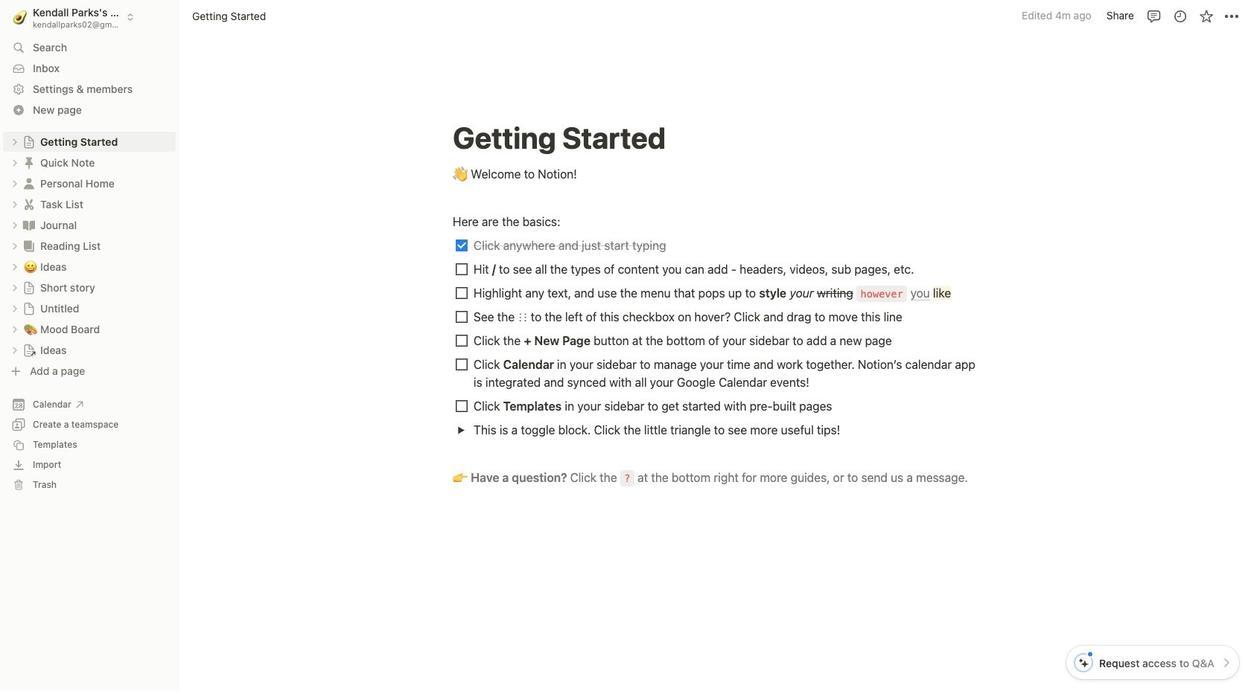 Task type: locate. For each thing, give the bounding box(es) containing it.
open image
[[10, 137, 19, 146], [10, 200, 19, 209], [10, 242, 19, 251], [10, 304, 19, 313], [10, 325, 19, 334], [10, 346, 19, 355], [457, 426, 465, 435]]

👋 image
[[453, 164, 468, 183]]

change page icon image
[[22, 135, 36, 149], [22, 155, 36, 170], [22, 176, 36, 191], [22, 197, 36, 212], [22, 218, 36, 233], [22, 239, 36, 254], [22, 281, 36, 295], [22, 302, 36, 315], [22, 344, 36, 357]]

5 open image from the top
[[10, 283, 19, 292]]

🎨 image
[[24, 321, 37, 338]]

3 open image from the top
[[10, 221, 19, 230]]

4 open image from the top
[[10, 263, 19, 271]]

favorite image
[[1199, 9, 1214, 23]]

😀 image
[[24, 258, 37, 275]]

2 open image from the top
[[10, 179, 19, 188]]

open image
[[10, 158, 19, 167], [10, 179, 19, 188], [10, 221, 19, 230], [10, 263, 19, 271], [10, 283, 19, 292]]



Task type: describe. For each thing, give the bounding box(es) containing it.
1 open image from the top
[[10, 158, 19, 167]]

comments image
[[1147, 9, 1161, 23]]

👉 image
[[453, 468, 468, 487]]

updates image
[[1173, 9, 1187, 23]]

🥑 image
[[13, 8, 27, 26]]



Task type: vqa. For each thing, say whether or not it's contained in the screenshot.
Open image
yes



